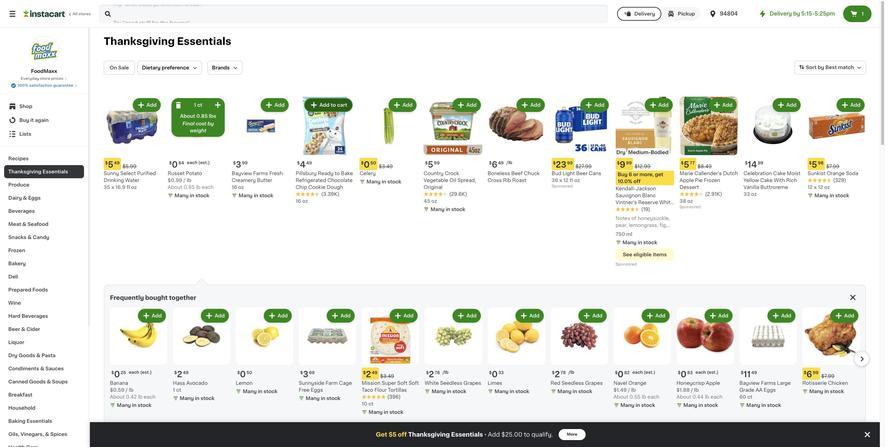 Task type: describe. For each thing, give the bounding box(es) containing it.
seedless for red
[[562, 381, 584, 386]]

notes
[[616, 216, 631, 221]]

$6.99 original price: $7.99 element
[[803, 368, 860, 380]]

6 for buy 6 or more, get 10.0% off
[[629, 172, 632, 177]]

with
[[774, 178, 785, 183]]

add for boneless beef chuck cross rib roast
[[531, 103, 541, 108]]

many in stock down 0.55
[[621, 403, 655, 408]]

items
[[653, 253, 667, 257]]

/lb inside $ 6 49 /lb
[[507, 161, 513, 165]]

pickup button
[[662, 7, 701, 21]]

$ inside $ 6 99
[[804, 371, 807, 375]]

everyday
[[21, 77, 39, 81]]

49 inside $ 11 49
[[752, 371, 757, 375]]

many in stock down hass avocado 1 ct
[[180, 396, 215, 401]]

baking
[[8, 419, 25, 424]]

$ up the celery
[[361, 161, 364, 165]]

& left the sauces
[[40, 367, 44, 371]]

0.85 inside about 0.85 lbs final cost by weight
[[196, 114, 208, 119]]

1 $ 2 49 from the left
[[174, 371, 189, 379]]

farms for 3
[[253, 171, 268, 176]]

1 inside hass avocado 1 ct
[[173, 388, 175, 393]]

ct inside bayview farms large grade aa eggs 60 ct
[[748, 395, 753, 400]]

add for celery
[[403, 103, 413, 108]]

candy
[[33, 235, 49, 240]]

99 for 23
[[567, 161, 573, 165]]

red seedless grapes
[[551, 381, 603, 386]]

limes
[[488, 381, 502, 386]]

$ 2 49 inside $2.49 original price: $3.49 element
[[363, 371, 378, 379]]

grapes for red seedless grapes
[[585, 381, 603, 386]]

0 vertical spatial 50
[[371, 161, 376, 165]]

prepared foods link
[[4, 284, 84, 297]]

0 up lemon
[[240, 371, 246, 379]]

$ up hass
[[174, 371, 177, 375]]

$ inside $ 0 33
[[489, 371, 492, 375]]

dry medium-bodied
[[617, 150, 669, 155]]

frozen inside marie callender's dutch apple pie frozen dessert
[[704, 178, 720, 183]]

sauvignon
[[616, 193, 641, 198]]

snacks
[[8, 235, 26, 240]]

100% satisfaction guarantee
[[18, 84, 73, 88]]

$2.78 per pound element for white
[[425, 368, 482, 380]]

2 for red seedless grapes
[[555, 371, 560, 379]]

1 horizontal spatial 12
[[808, 185, 813, 190]]

1 horizontal spatial thanksgiving
[[104, 36, 175, 46]]

many in stock down white seedless grapes
[[432, 390, 466, 394]]

49 up mission
[[372, 371, 378, 375]]

essentials up brands on the left of the page
[[177, 36, 231, 46]]

$5.98 original price: $7.99 element
[[808, 158, 866, 170]]

many down 0.42
[[117, 403, 131, 408]]

soups
[[52, 380, 68, 385]]

many in stock down the (29.6k)
[[431, 207, 465, 212]]

each right the 83
[[696, 371, 706, 375]]

$0.99
[[168, 178, 182, 183]]

dessert
[[680, 185, 699, 190]]

50 inside item carousel region
[[247, 371, 252, 375]]

to inside button
[[331, 103, 336, 108]]

dietary preference
[[142, 65, 189, 70]]

1 for 1 ct
[[194, 103, 196, 108]]

add inside button
[[320, 103, 330, 108]]

$12.99
[[635, 164, 651, 169]]

buy 6 or more, get 10.0% off
[[618, 172, 664, 184]]

product group containing 23
[[552, 97, 610, 190]]

essentials up produce link
[[43, 169, 68, 174]]

orange for sunkist
[[827, 171, 845, 176]]

5 for $ 5 98
[[812, 161, 818, 169]]

0 left 25
[[114, 371, 120, 379]]

increment quantity of russet potato image
[[214, 101, 222, 109]]

x inside $ 23 99 $27.99 bud light beer cans 36 x 12 fl oz
[[559, 178, 562, 183]]

& left 'spices'
[[45, 432, 49, 437]]

celebration
[[744, 171, 772, 176]]

many in stock down limes
[[495, 390, 529, 394]]

many in stock down the celery
[[367, 180, 401, 184]]

$5.77 original price: $8.49 element
[[680, 158, 738, 170]]

$ 0 50 inside item carousel region
[[237, 371, 252, 379]]

100% satisfaction guarantee button
[[11, 82, 77, 89]]

seedless for white
[[440, 381, 463, 386]]

0 up the celery
[[364, 161, 370, 169]]

1 2 from the left
[[177, 371, 182, 379]]

1 vertical spatial beer
[[8, 327, 20, 332]]

chicken
[[828, 381, 848, 386]]

wine inside kendall-jackson sauvignon blanc vintner's reserve white wine
[[616, 207, 628, 212]]

oz inside bayview farms fresh creamery butter 16 oz
[[238, 185, 244, 190]]

sémillon
[[653, 237, 673, 242]]

prices
[[51, 77, 63, 81]]

drinking
[[104, 178, 124, 183]]

apple inside honeycrisp apple $1.88 / lb about 0.44 lb each
[[706, 381, 720, 386]]

10.0%
[[618, 179, 633, 184]]

$0.84 each (estimated) element
[[168, 158, 226, 170]]

add for honeycrisp apple
[[719, 314, 729, 319]]

pillsbury
[[296, 171, 317, 176]]

many down free
[[306, 396, 320, 401]]

about inside banana $0.59 / lb about 0.42 lb each
[[110, 395, 125, 400]]

bayview for 3
[[232, 171, 252, 176]]

2 horizontal spatial x
[[814, 185, 817, 190]]

2 horizontal spatial 12
[[818, 185, 823, 190]]

bayview farms large grade aa eggs 60 ct
[[740, 381, 791, 400]]

$2.78 per pound element for red
[[551, 368, 608, 380]]

add for hass avocado
[[215, 314, 225, 319]]

many down white seedless grapes
[[432, 390, 446, 394]]

prepared
[[8, 288, 31, 293]]

sponsored badge image for 5
[[680, 205, 701, 209]]

each (est.) for $ 0 82
[[633, 371, 656, 375]]

again
[[35, 118, 49, 123]]

seafood
[[28, 222, 48, 227]]

$ up white seedless grapes
[[426, 371, 429, 375]]

1 ct
[[194, 103, 202, 108]]

(est.) inside $ 0 25 each (est.)
[[140, 371, 152, 375]]

1 horizontal spatial 16
[[296, 199, 301, 204]]

0 left the 83
[[681, 371, 687, 379]]

service type group
[[617, 7, 701, 21]]

many down creamery
[[239, 193, 253, 198]]

oz right 38
[[688, 199, 693, 204]]

many down $0.99
[[175, 193, 189, 198]]

stores
[[78, 12, 91, 16]]

essentials inside get $5 off thanksgiving essentials • add $25.00 to qualify.
[[451, 432, 483, 438]]

$ 4 49
[[297, 161, 312, 169]]

pickup
[[678, 11, 695, 16]]

$ inside $ 4 49
[[297, 161, 300, 165]]

0 vertical spatial beverages
[[8, 209, 35, 214]]

many down limes
[[495, 390, 509, 394]]

2 soft from the left
[[409, 381, 419, 386]]

33 inside celebration cake moist yellow cake with rich vanilla buttrcreme 33 oz
[[744, 192, 750, 197]]

grapefruit,
[[616, 237, 641, 242]]

bayview farms fresh creamery butter 16 oz
[[232, 171, 283, 190]]

1 soft from the left
[[397, 381, 408, 386]]

cross
[[488, 178, 502, 183]]

thanksgiving inside thanksgiving essentials link
[[8, 169, 41, 174]]

by inside about 0.85 lbs final cost by weight
[[208, 121, 214, 126]]

each inside $ 0 84 each (est.)
[[187, 161, 197, 165]]

refrigerated
[[296, 178, 326, 183]]

& left the pasta
[[36, 353, 40, 358]]

& left candy
[[28, 235, 32, 240]]

buy for buy 6 or more, get 10.0% off
[[618, 172, 628, 177]]

$ inside $ 5 77
[[681, 161, 684, 165]]

33 inside $ 0 33
[[499, 371, 504, 375]]

many in stock down "rotisserie chicken"
[[810, 390, 844, 394]]

frozen inside 'link'
[[8, 248, 25, 253]]

notes of honeysuckle, pear, lemongrass, fig, minerals, tropical grapefruit, and sémillon
[[616, 216, 673, 242]]

select
[[120, 171, 136, 176]]

product group containing 4
[[296, 97, 354, 205]]

0.85 inside russet potato $0.99 / lb about 0.85 lb each
[[184, 185, 195, 190]]

$7.99 for 6
[[822, 374, 835, 379]]

$ 0 84 each (est.)
[[169, 161, 210, 169]]

0 left the 82
[[618, 371, 624, 379]]

$ inside $ 23 99 $27.99 bud light beer cans 36 x 12 fl oz
[[553, 161, 556, 165]]

navel
[[614, 381, 627, 386]]

many down hass avocado 1 ct
[[180, 396, 194, 401]]

vinegars,
[[21, 432, 44, 437]]

/ for about 0.85 lb each
[[184, 178, 186, 183]]

grapes for white seedless grapes
[[464, 381, 481, 386]]

$2.49 original price: $3.49 element
[[362, 368, 419, 380]]

5 for $ 5 77
[[684, 161, 689, 169]]

meat
[[8, 222, 21, 227]]

red
[[551, 381, 561, 386]]

honeysuckle,
[[638, 216, 670, 221]]

farms for 11
[[761, 381, 776, 386]]

add for banana
[[152, 314, 162, 319]]

eligible
[[634, 253, 652, 257]]

add button for sunnyside farm cage free eggs
[[328, 310, 354, 322]]

$ inside "$ 0 82"
[[615, 371, 618, 375]]

add button for boneless beef chuck cross rib roast
[[518, 99, 544, 111]]

grade
[[740, 388, 755, 393]]

99 for 3
[[242, 161, 248, 165]]

many down red
[[558, 390, 572, 394]]

49 inside $ 4 49
[[306, 161, 312, 165]]

many down lemon
[[243, 390, 257, 394]]

many in stock down bayview farms large grade aa eggs 60 ct
[[747, 403, 781, 408]]

off inside buy 6 or more, get 10.0% off
[[634, 179, 641, 184]]

many down 0.55
[[621, 403, 635, 408]]

add button for honeycrisp apple
[[705, 310, 732, 322]]

dietary
[[142, 65, 161, 70]]

many down the celery
[[367, 180, 381, 184]]

meat & seafood link
[[4, 218, 84, 231]]

see
[[623, 253, 633, 257]]

$ 11 49
[[741, 371, 757, 379]]

fl inside "$ 5 49 $5.99 sunny select purified drinking water 35 x 16.9 fl oz"
[[127, 185, 130, 190]]

$ inside $ 0 84 each (est.)
[[169, 161, 172, 165]]

oz inside celebration cake moist yellow cake with rich vanilla buttrcreme 33 oz
[[751, 192, 757, 197]]

final
[[183, 121, 195, 126]]

instacart logo image
[[24, 10, 65, 18]]

(est.) inside $ 0 84 each (est.)
[[198, 161, 210, 165]]

add for country crock vegetable oil spread, original
[[467, 103, 477, 108]]

5 for $ 5 99
[[428, 161, 433, 169]]

delivery by 5:15-5:25pm link
[[759, 10, 835, 18]]

kendall-
[[616, 186, 636, 191]]

super
[[382, 381, 396, 386]]

product group containing 11
[[740, 308, 797, 411]]

oz down chip at top left
[[302, 199, 308, 204]]

each inside banana $0.59 / lb about 0.42 lb each
[[144, 395, 156, 400]]

add button for sunkist orange soda
[[838, 99, 864, 111]]

& left cider
[[21, 327, 25, 332]]

& left soups
[[47, 380, 51, 385]]

78 for red
[[561, 371, 566, 375]]

many in stock down the red seedless grapes
[[558, 390, 592, 394]]

$ inside $ 3 99
[[233, 161, 236, 165]]

83
[[687, 371, 693, 375]]

many in stock up eligible
[[623, 240, 657, 245]]

$ up mission
[[363, 371, 366, 375]]

oils,
[[8, 432, 19, 437]]

3 for $ 3 99
[[236, 161, 241, 169]]

about inside about 0.85 lbs final cost by weight
[[180, 114, 195, 119]]

oz down sunkist orange soda
[[825, 185, 830, 190]]

many down aa
[[747, 403, 761, 408]]

$ inside $ 6 49 /lb
[[489, 161, 492, 165]]

49 inside "$ 5 49 $5.99 sunny select purified drinking water 35 x 16.9 fl oz"
[[114, 161, 120, 165]]

1 vertical spatial thanksgiving essentials
[[8, 169, 68, 174]]

white inside item carousel region
[[425, 381, 439, 386]]

dairy
[[8, 196, 22, 201]]

$9.99 original price: $12.99 element
[[616, 158, 674, 170]]

each inside $ 0 25 each (est.)
[[129, 371, 139, 375]]

spread,
[[458, 178, 476, 183]]

prepared foods
[[8, 288, 48, 293]]

pear,
[[616, 223, 628, 228]]

$0.25 each (estimated) element
[[110, 368, 167, 380]]

sort by
[[806, 65, 825, 70]]

oil
[[450, 178, 456, 183]]

12 x 12 oz
[[808, 185, 830, 190]]

foodmaxx
[[31, 69, 57, 74]]

many down rotisserie
[[810, 390, 824, 394]]

99 for 6
[[813, 371, 819, 375]]

0.44
[[693, 395, 704, 400]]

0 left 84
[[172, 161, 178, 169]]

$ 3 69
[[300, 371, 315, 379]]

$ 0 25 each (est.)
[[111, 371, 152, 379]]

to inside pillsbury ready to bake refrigerated chocolate chip cookie dough
[[335, 171, 340, 176]]

add for lemon
[[278, 314, 288, 319]]

2 vertical spatial sponsored badge image
[[616, 263, 637, 267]]

each inside "navel orange $1.49 / lb about 0.55 lb each"
[[648, 395, 660, 400]]

rich
[[787, 178, 797, 183]]

$ up red
[[552, 371, 555, 375]]

dry for dry goods & pasta
[[8, 353, 17, 358]]

49 up hass
[[183, 371, 189, 375]]

$ inside $ 0 83
[[678, 371, 681, 375]]

& right dairy
[[23, 196, 27, 201]]

all
[[73, 12, 78, 16]]

0 up limes
[[492, 371, 498, 379]]

treatment tracker modal dialog
[[90, 423, 880, 448]]

& right meat
[[22, 222, 26, 227]]

many in stock down 0.42
[[117, 403, 152, 408]]

add for red seedless grapes
[[593, 314, 603, 319]]

sunkist
[[808, 171, 826, 176]]

snacks & candy link
[[4, 231, 84, 244]]

goods for canned
[[29, 380, 46, 385]]

ct right 10 in the bottom left of the page
[[369, 402, 374, 407]]

many down 0.44
[[684, 403, 698, 408]]

add for rotisserie chicken
[[845, 314, 855, 319]]

/lb for red seedless grapes
[[569, 371, 575, 375]]

1 vertical spatial beverages
[[22, 314, 48, 319]]

add to cart button
[[305, 99, 352, 111]]

each right the 82
[[633, 371, 643, 375]]

country crock vegetable oil spread, original
[[424, 171, 476, 190]]

$ inside $ 14 99
[[745, 161, 748, 165]]

add button for sunny select purified drinking water
[[133, 99, 160, 111]]

store
[[40, 77, 50, 81]]

ct left increment quantity of russet potato icon
[[197, 103, 202, 108]]

add for sunnyside farm cage free eggs
[[341, 314, 351, 319]]

mission super soft soft taco flour tortillas
[[362, 381, 419, 393]]

eggs inside dairy & eggs "link"
[[28, 196, 41, 201]]

preference
[[162, 65, 189, 70]]

add button for white seedless grapes
[[454, 310, 480, 322]]

$ inside $ 0 25 each (est.)
[[111, 371, 114, 375]]

sponsored badge image for 23
[[552, 185, 573, 189]]

ready
[[318, 171, 334, 176]]

(est.) inside $0.82 each (estimated) element
[[644, 371, 656, 375]]

/lb for white seedless grapes
[[443, 371, 449, 375]]

add for mission super soft soft taco flour tortillas
[[404, 314, 414, 319]]



Task type: vqa. For each thing, say whether or not it's contained in the screenshot.
fourth ashland from right
no



Task type: locate. For each thing, give the bounding box(es) containing it.
0.85 up cost at the top of the page
[[196, 114, 208, 119]]

0 horizontal spatial sponsored badge image
[[552, 185, 573, 189]]

0 vertical spatial white
[[660, 200, 674, 205]]

1 vertical spatial wine
[[8, 301, 21, 306]]

1 horizontal spatial seedless
[[562, 381, 584, 386]]

$ 0 83
[[678, 371, 693, 379]]

add button for lemon
[[265, 310, 291, 322]]

1 horizontal spatial cake
[[774, 171, 786, 176]]

10 ct
[[362, 402, 374, 407]]

orange for navel
[[629, 381, 647, 386]]

bayview inside bayview farms fresh creamery butter 16 oz
[[232, 171, 252, 176]]

3
[[236, 161, 241, 169], [303, 371, 308, 379]]

item carousel region
[[100, 305, 870, 420]]

0 vertical spatial farms
[[253, 171, 268, 176]]

/lb
[[507, 161, 513, 165], [569, 371, 575, 375], [443, 371, 449, 375]]

each right 0.44
[[711, 395, 723, 400]]

buy it again
[[19, 118, 49, 123]]

$0.82 each (estimated) element
[[614, 368, 671, 380]]

1 horizontal spatial 1
[[194, 103, 196, 108]]

x
[[559, 178, 562, 183], [111, 185, 114, 190], [814, 185, 817, 190]]

•
[[485, 432, 487, 438]]

1 grapes from the left
[[585, 381, 603, 386]]

1 vertical spatial thanksgiving
[[8, 169, 41, 174]]

product group containing 9
[[616, 97, 674, 268]]

many in stock down 12 x 12 oz
[[815, 193, 850, 198]]

$3.49 inside $0.50 original price: $3.49 element
[[379, 164, 393, 169]]

1 vertical spatial $7.99
[[822, 374, 835, 379]]

0 vertical spatial 3
[[236, 161, 241, 169]]

$5
[[389, 432, 397, 438]]

canned goods & soups
[[8, 380, 68, 385]]

product group containing 14
[[744, 97, 802, 198]]

16 inside bayview farms fresh creamery butter 16 oz
[[232, 185, 237, 190]]

0 horizontal spatial wine
[[8, 301, 21, 306]]

dry inside thanksgiving essentials main content
[[617, 150, 626, 155]]

off down or
[[634, 179, 641, 184]]

49 right the 4
[[306, 161, 312, 165]]

$ inside $ 5 98
[[809, 161, 812, 165]]

0 horizontal spatial farms
[[253, 171, 268, 176]]

1 vertical spatial farms
[[761, 381, 776, 386]]

/ right $1.49
[[628, 388, 630, 393]]

add for bayview farms large grade aa eggs
[[782, 314, 792, 319]]

$7.99 for 5
[[827, 164, 840, 169]]

soft up tortillas
[[397, 381, 408, 386]]

2 5 from the left
[[684, 161, 689, 169]]

2 horizontal spatial sponsored badge image
[[680, 205, 701, 209]]

1 vertical spatial $ 0 50
[[237, 371, 252, 379]]

1 vertical spatial 6
[[629, 172, 632, 177]]

1 seedless from the left
[[562, 381, 584, 386]]

0 vertical spatial orange
[[827, 171, 845, 176]]

oz down creamery
[[238, 185, 244, 190]]

oz down vanilla
[[751, 192, 757, 197]]

2 2 from the left
[[366, 371, 371, 379]]

2 vertical spatial by
[[208, 121, 214, 126]]

$2.78 per pound element
[[551, 368, 608, 380], [425, 368, 482, 380]]

6 up rotisserie
[[807, 371, 812, 379]]

each (est.) for $ 0 83
[[696, 371, 719, 375]]

apple inside marie callender's dutch apple pie frozen dessert
[[680, 178, 694, 183]]

99 inside $ 6 99
[[813, 371, 819, 375]]

oz inside "$ 5 49 $5.99 sunny select purified drinking water 35 x 16.9 fl oz"
[[131, 185, 137, 190]]

get $5 off thanksgiving essentials • add $25.00 to qualify.
[[376, 432, 553, 438]]

sponsored badge image down 36
[[552, 185, 573, 189]]

$23.99 original price: $27.99 element
[[552, 158, 610, 170]]

to left cart
[[331, 103, 336, 108]]

frozen
[[704, 178, 720, 183], [8, 248, 25, 253]]

2 $2.78 per pound element from the left
[[425, 368, 482, 380]]

about for honeycrisp
[[677, 395, 692, 400]]

0 horizontal spatial thanksgiving essentials
[[8, 169, 68, 174]]

add inside get $5 off thanksgiving essentials • add $25.00 to qualify.
[[488, 432, 500, 438]]

6 for $ 6 99
[[807, 371, 812, 379]]

about down $1.49
[[614, 395, 629, 400]]

1 vertical spatial dry
[[8, 353, 17, 358]]

free
[[299, 388, 310, 393]]

1 horizontal spatial off
[[634, 179, 641, 184]]

buy left it
[[19, 118, 29, 123]]

russet potato $0.99 / lb about 0.85 lb each
[[168, 171, 214, 190]]

bodied
[[651, 150, 669, 155]]

$ inside $ 3 69
[[300, 371, 303, 375]]

0 horizontal spatial by
[[208, 121, 214, 126]]

by right sort
[[818, 65, 825, 70]]

(396)
[[387, 395, 401, 400]]

(est.)
[[198, 161, 210, 165], [140, 371, 152, 375], [707, 371, 719, 375], [644, 371, 656, 375]]

soda
[[846, 171, 859, 176]]

0 vertical spatial cake
[[774, 171, 786, 176]]

many down 45 oz
[[431, 207, 445, 212]]

2 horizontal spatial 1
[[862, 11, 864, 16]]

many in stock down lemon
[[243, 390, 278, 394]]

$ 2 78 up white seedless grapes
[[426, 371, 440, 379]]

$3.49 inside $2.49 original price: $3.49 element
[[380, 374, 394, 379]]

$7.99 up "rotisserie chicken"
[[822, 374, 835, 379]]

/ inside russet potato $0.99 / lb about 0.85 lb each
[[184, 178, 186, 183]]

by for sort
[[818, 65, 825, 70]]

section inside thanksgiving essentials main content
[[100, 279, 870, 424]]

many in stock down bayview farms fresh creamery butter 16 oz
[[239, 193, 273, 198]]

0 vertical spatial by
[[794, 11, 800, 16]]

sponsored badge image
[[552, 185, 573, 189], [680, 205, 701, 209], [616, 263, 637, 267]]

/
[[184, 178, 186, 183], [126, 388, 128, 393], [691, 388, 693, 393], [628, 388, 630, 393]]

1 horizontal spatial beer
[[576, 171, 588, 176]]

1 horizontal spatial eggs
[[311, 388, 323, 393]]

$ 0 50 up the celery
[[361, 161, 376, 169]]

1 $ 2 78 from the left
[[552, 371, 566, 379]]

99 up creamery
[[242, 161, 248, 165]]

product group
[[104, 97, 162, 191], [168, 97, 226, 201], [232, 97, 290, 201], [296, 97, 354, 205], [360, 97, 418, 187], [424, 97, 482, 214], [488, 97, 546, 184], [552, 97, 610, 190], [616, 97, 674, 268], [680, 97, 738, 211], [744, 97, 802, 198], [808, 97, 866, 201], [110, 308, 167, 411], [173, 308, 230, 404], [236, 308, 293, 397], [299, 308, 356, 404], [362, 308, 419, 418], [425, 308, 482, 397], [488, 308, 545, 397], [551, 308, 608, 397], [614, 308, 671, 411], [677, 308, 734, 411], [740, 308, 797, 411], [803, 308, 860, 397], [360, 440, 418, 448], [552, 440, 610, 448]]

all stores link
[[24, 4, 91, 24]]

wine inside wine link
[[8, 301, 21, 306]]

0 horizontal spatial x
[[111, 185, 114, 190]]

add for navel orange
[[656, 314, 666, 319]]

white seedless grapes
[[425, 381, 481, 386]]

butter
[[257, 178, 272, 183]]

cans
[[589, 171, 602, 176]]

1 horizontal spatial fl
[[570, 178, 573, 183]]

36
[[552, 178, 558, 183]]

6 inside $6.49 per pound element
[[492, 161, 498, 169]]

farm
[[326, 381, 338, 386]]

minerals,
[[616, 230, 638, 235]]

on sale
[[110, 65, 129, 70]]

1 horizontal spatial white
[[660, 200, 674, 205]]

orange inside "navel orange $1.49 / lb about 0.55 lb each"
[[629, 381, 647, 386]]

78 for white
[[435, 371, 440, 375]]

hard beverages link
[[4, 310, 84, 323]]

$ 6 49 /lb
[[489, 161, 513, 169]]

$3.49 for 0
[[379, 164, 393, 169]]

$ 0 50 inside $0.50 original price: $3.49 element
[[361, 161, 376, 169]]

(est.) up "navel orange $1.49 / lb about 0.55 lb each"
[[644, 371, 656, 375]]

creamery
[[232, 178, 256, 183]]

1 horizontal spatial 6
[[629, 172, 632, 177]]

each (est.) inside $0.83 each (estimated) element
[[696, 371, 719, 375]]

thanksgiving essentials link
[[4, 165, 84, 178]]

$ inside "$ 5 49 $5.99 sunny select purified drinking water 35 x 16.9 fl oz"
[[105, 161, 108, 165]]

1 vertical spatial 0.85
[[184, 185, 195, 190]]

farms inside bayview farms large grade aa eggs 60 ct
[[761, 381, 776, 386]]

add button for mission super soft soft taco flour tortillas
[[391, 310, 417, 322]]

0 horizontal spatial off
[[398, 432, 407, 438]]

$ inside $ 9 99
[[617, 161, 620, 165]]

1 vertical spatial frozen
[[8, 248, 25, 253]]

recipes
[[8, 156, 29, 161]]

99 up rotisserie
[[813, 371, 819, 375]]

3 for $ 3 69
[[303, 371, 308, 379]]

/ right $0.99
[[184, 178, 186, 183]]

each (est.) right the 83
[[696, 371, 719, 375]]

6 inside buy 6 or more, get 10.0% off
[[629, 172, 632, 177]]

0 vertical spatial bayview
[[232, 171, 252, 176]]

$3.49 for 2
[[380, 374, 394, 379]]

99 for 5
[[434, 161, 440, 165]]

about down $1.88
[[677, 395, 692, 400]]

ct inside hass avocado 1 ct
[[176, 388, 181, 393]]

$ inside $ 11 49
[[741, 371, 744, 375]]

/lb up the red seedless grapes
[[569, 371, 575, 375]]

1 vertical spatial bayview
[[740, 381, 760, 386]]

about for navel
[[614, 395, 629, 400]]

45
[[424, 199, 430, 204]]

add button for hass avocado
[[202, 310, 228, 322]]

many in stock down sunnyside farm cage free eggs
[[306, 396, 341, 401]]

about up final
[[180, 114, 195, 119]]

thanksgiving essentials main content
[[90, 28, 880, 448]]

oz inside $ 23 99 $27.99 bud light beer cans 36 x 12 fl oz
[[574, 178, 580, 183]]

$0.83 each (estimated) element
[[677, 368, 734, 380]]

breakfast link
[[4, 389, 84, 402]]

$ 2 78 up red
[[552, 371, 566, 379]]

38
[[680, 199, 686, 204]]

78 up white seedless grapes
[[435, 371, 440, 375]]

add button for rotisserie chicken
[[831, 310, 858, 322]]

(est.) inside $0.83 each (estimated) element
[[707, 371, 719, 375]]

1 5 from the left
[[108, 161, 113, 169]]

add for sunny select purified drinking water
[[147, 103, 157, 108]]

5 left 77
[[684, 161, 689, 169]]

liquor link
[[4, 336, 84, 349]]

to inside get $5 off thanksgiving essentials • add $25.00 to qualify.
[[524, 432, 530, 438]]

0 horizontal spatial $ 0 50
[[237, 371, 252, 379]]

$ 2 78 for white
[[426, 371, 440, 379]]

1 vertical spatial 3
[[303, 371, 308, 379]]

0 horizontal spatial frozen
[[8, 248, 25, 253]]

99 inside $ 3 99
[[242, 161, 248, 165]]

6 inside $6.99 original price: $7.99 element
[[807, 371, 812, 379]]

pie
[[695, 178, 703, 183]]

1 vertical spatial 33
[[499, 371, 504, 375]]

celebration cake moist yellow cake with rich vanilla buttrcreme 33 oz
[[744, 171, 801, 197]]

$ 3 99
[[233, 161, 248, 169]]

2 for white seedless grapes
[[429, 371, 434, 379]]

0 horizontal spatial 12
[[564, 178, 569, 183]]

many in stock down "(396)"
[[369, 410, 404, 415]]

each (est.) inside $0.82 each (estimated) element
[[633, 371, 656, 375]]

0 horizontal spatial 1
[[173, 388, 175, 393]]

shop link
[[4, 100, 84, 113]]

delivery for delivery
[[635, 11, 655, 16]]

1 horizontal spatial by
[[794, 11, 800, 16]]

$ inside the '$ 5 99'
[[425, 161, 428, 165]]

many in stock down russet potato $0.99 / lb about 0.85 lb each
[[175, 193, 209, 198]]

beer down hard
[[8, 327, 20, 332]]

4 2 from the left
[[429, 371, 434, 379]]

1 horizontal spatial 78
[[561, 371, 566, 375]]

bakery link
[[4, 257, 84, 270]]

0 horizontal spatial 0.85
[[184, 185, 195, 190]]

1 horizontal spatial soft
[[409, 381, 419, 386]]

2 $ 2 78 from the left
[[426, 371, 440, 379]]

oz right 45
[[432, 199, 437, 204]]

16 oz
[[296, 199, 308, 204]]

1 horizontal spatial sponsored badge image
[[616, 263, 637, 267]]

(est.) up honeycrisp apple $1.88 / lb about 0.44 lb each
[[707, 371, 719, 375]]

by left 5:15-
[[794, 11, 800, 16]]

0 vertical spatial apple
[[680, 178, 694, 183]]

3 inside item carousel region
[[303, 371, 308, 379]]

0 vertical spatial thanksgiving essentials
[[104, 36, 231, 46]]

honeycrisp apple $1.88 / lb about 0.44 lb each
[[677, 381, 723, 400]]

0.85 down potato
[[184, 185, 195, 190]]

many down ml
[[623, 240, 637, 245]]

0 vertical spatial to
[[331, 103, 336, 108]]

1 vertical spatial fl
[[127, 185, 130, 190]]

1 vertical spatial sponsored badge image
[[680, 205, 701, 209]]

2 up white seedless grapes
[[429, 371, 434, 379]]

$ up grade
[[741, 371, 744, 375]]

2 for mission super soft soft taco flour tortillas
[[366, 371, 371, 379]]

0 horizontal spatial thanksgiving
[[8, 169, 41, 174]]

2 vertical spatial thanksgiving
[[408, 432, 450, 438]]

fl inside $ 23 99 $27.99 bud light beer cans 36 x 12 fl oz
[[570, 178, 573, 183]]

4 5 from the left
[[812, 161, 818, 169]]

about 0.85 lbs final cost by weight
[[180, 114, 216, 133]]

1 $2.78 per pound element from the left
[[551, 368, 608, 380]]

0 horizontal spatial apple
[[680, 178, 694, 183]]

(329)
[[834, 178, 846, 183]]

1 inside button
[[862, 11, 864, 16]]

fl down light
[[570, 178, 573, 183]]

1 horizontal spatial buy
[[618, 172, 628, 177]]

moist
[[787, 171, 801, 176]]

1 horizontal spatial farms
[[761, 381, 776, 386]]

bakery
[[8, 261, 26, 266]]

delivery for delivery by 5:15-5:25pm
[[770, 11, 792, 16]]

&
[[23, 196, 27, 201], [22, 222, 26, 227], [28, 235, 32, 240], [21, 327, 25, 332], [36, 353, 40, 358], [40, 367, 44, 371], [47, 380, 51, 385], [45, 432, 49, 437]]

0 horizontal spatial dry
[[8, 353, 17, 358]]

x down sunkist
[[814, 185, 817, 190]]

hass
[[173, 381, 185, 386]]

/ up 0.42
[[126, 388, 128, 393]]

crock
[[445, 171, 459, 176]]

section containing 0
[[100, 279, 870, 424]]

2 vertical spatial 1
[[173, 388, 175, 393]]

beer inside $ 23 99 $27.99 bud light beer cans 36 x 12 fl oz
[[576, 171, 588, 176]]

about inside honeycrisp apple $1.88 / lb about 0.44 lb each
[[677, 395, 692, 400]]

1 vertical spatial to
[[335, 171, 340, 176]]

each inside honeycrisp apple $1.88 / lb about 0.44 lb each
[[711, 395, 723, 400]]

$ left 25
[[111, 371, 114, 375]]

essentials inside 'link'
[[27, 419, 52, 424]]

99 for 14
[[758, 161, 764, 165]]

pasta
[[42, 353, 56, 358]]

bayview up grade
[[740, 381, 760, 386]]

add button for bayview farms large grade aa eggs
[[768, 310, 795, 322]]

$ left 98
[[809, 161, 812, 165]]

1 vertical spatial apple
[[706, 381, 720, 386]]

add button for celebration cake moist yellow cake with rich vanilla buttrcreme
[[774, 99, 800, 111]]

/ inside honeycrisp apple $1.88 / lb about 0.44 lb each
[[691, 388, 693, 393]]

0 vertical spatial 6
[[492, 161, 498, 169]]

$5.49 original price: $5.99 element
[[104, 158, 162, 170]]

$0.50 original price: $3.49 element
[[360, 158, 418, 170]]

$ 2 78 for red
[[552, 371, 566, 379]]

0 horizontal spatial 33
[[499, 371, 504, 375]]

eggs
[[28, 196, 41, 201], [311, 388, 323, 393], [764, 388, 776, 393]]

$6.49 per pound element
[[488, 158, 546, 170]]

remove russet potato image
[[174, 101, 183, 109]]

flour
[[375, 388, 387, 393]]

0 vertical spatial $3.49
[[379, 164, 393, 169]]

1 horizontal spatial apple
[[706, 381, 720, 386]]

buy for buy it again
[[19, 118, 29, 123]]

0 horizontal spatial bayview
[[232, 171, 252, 176]]

99 for 9
[[626, 161, 632, 165]]

$7.99 inside item carousel region
[[822, 374, 835, 379]]

2 each (est.) from the left
[[633, 371, 656, 375]]

by for delivery
[[794, 11, 800, 16]]

dietary preference button
[[138, 61, 202, 75]]

add button for banana
[[139, 310, 165, 322]]

(2.91k)
[[705, 192, 722, 197]]

each inside russet potato $0.99 / lb about 0.85 lb each
[[202, 185, 214, 190]]

$ 6 99
[[804, 371, 819, 379]]

12
[[564, 178, 569, 183], [808, 185, 813, 190], [818, 185, 823, 190]]

/ for about 0.55 lb each
[[628, 388, 630, 393]]

white inside kendall-jackson sauvignon blanc vintner's reserve white wine
[[660, 200, 674, 205]]

1 vertical spatial by
[[818, 65, 825, 70]]

0 vertical spatial buy
[[19, 118, 29, 123]]

eggs inside sunnyside farm cage free eggs
[[311, 388, 323, 393]]

add button for bayview farms fresh creamery butter
[[261, 99, 288, 111]]

1 for 1
[[862, 11, 864, 16]]

essentials up oils, vinegars, & spices
[[27, 419, 52, 424]]

99
[[567, 161, 573, 165], [758, 161, 764, 165], [242, 161, 248, 165], [434, 161, 440, 165], [626, 161, 632, 165], [813, 371, 819, 375]]

1 vertical spatial cake
[[761, 178, 773, 183]]

$ up bud
[[553, 161, 556, 165]]

/ inside banana $0.59 / lb about 0.42 lb each
[[126, 388, 128, 393]]

dough
[[327, 185, 343, 190]]

1 vertical spatial off
[[398, 432, 407, 438]]

6
[[492, 161, 498, 169], [629, 172, 632, 177], [807, 371, 812, 379]]

cookie
[[308, 185, 326, 190]]

add for bayview farms fresh creamery butter
[[275, 103, 285, 108]]

thanksgiving essentials up dietary preference
[[104, 36, 231, 46]]

(19)
[[641, 207, 650, 212]]

2 horizontal spatial by
[[818, 65, 825, 70]]

thanksgiving inside get $5 off thanksgiving essentials • add $25.00 to qualify.
[[408, 432, 450, 438]]

add button for country crock vegetable oil spread, original
[[454, 99, 480, 111]]

eggs up "beverages" link
[[28, 196, 41, 201]]

apple down $0.83 each (estimated) element
[[706, 381, 720, 386]]

(est.) up potato
[[198, 161, 210, 165]]

oils, vinegars, & spices link
[[4, 428, 84, 441]]

2 $ 2 49 from the left
[[363, 371, 378, 379]]

0 vertical spatial goods
[[19, 353, 35, 358]]

canned
[[8, 380, 28, 385]]

fresh
[[269, 171, 283, 176]]

eggs inside bayview farms large grade aa eggs 60 ct
[[764, 388, 776, 393]]

1 vertical spatial 1
[[194, 103, 196, 108]]

$ up 10.0% at the right of page
[[617, 161, 620, 165]]

beverages down dairy & eggs
[[8, 209, 35, 214]]

bayview inside bayview farms large grade aa eggs 60 ct
[[740, 381, 760, 386]]

5 inside "$ 5 49 $5.99 sunny select purified drinking water 35 x 16.9 fl oz"
[[108, 161, 113, 169]]

5 up country
[[428, 161, 433, 169]]

$ up rotisserie
[[804, 371, 807, 375]]

None search field
[[99, 4, 608, 24]]

add button for navel orange
[[642, 310, 669, 322]]

$ up boneless
[[489, 161, 492, 165]]

delivery button
[[617, 7, 662, 21]]

3 left 69
[[303, 371, 308, 379]]

$1.49
[[614, 388, 627, 393]]

many in stock down 0.44
[[684, 403, 718, 408]]

each right 0.55
[[648, 395, 660, 400]]

0 vertical spatial sponsored badge image
[[552, 185, 573, 189]]

light
[[563, 171, 575, 176]]

0 vertical spatial beer
[[576, 171, 588, 176]]

1 vertical spatial 50
[[247, 371, 252, 375]]

callender's
[[695, 171, 722, 176]]

$ up lemon
[[237, 371, 240, 375]]

baking essentials link
[[4, 415, 84, 428]]

2 grapes from the left
[[464, 381, 481, 386]]

essentials
[[177, 36, 231, 46], [43, 169, 68, 174], [27, 419, 52, 424], [451, 432, 483, 438]]

sponsored badge image down 38 oz in the right of the page
[[680, 205, 701, 209]]

grapes left navel
[[585, 381, 603, 386]]

/ for about 0.44 lb each
[[691, 388, 693, 393]]

(est.) up banana $0.59 / lb about 0.42 lb each
[[140, 371, 152, 375]]

99 inside $ 14 99
[[758, 161, 764, 165]]

add for limes
[[530, 314, 540, 319]]

about inside russet potato $0.99 / lb about 0.85 lb each
[[168, 185, 183, 190]]

0 horizontal spatial grapes
[[464, 381, 481, 386]]

0 horizontal spatial 3
[[236, 161, 241, 169]]

0 horizontal spatial cake
[[761, 178, 773, 183]]

add button for red seedless grapes
[[579, 310, 606, 322]]

2 up hass
[[177, 371, 182, 379]]

2 vertical spatial 6
[[807, 371, 812, 379]]

0 horizontal spatial orange
[[629, 381, 647, 386]]

by inside field
[[818, 65, 825, 70]]

orange
[[827, 171, 845, 176], [629, 381, 647, 386]]

add for white seedless grapes
[[467, 314, 477, 319]]

0 horizontal spatial 6
[[492, 161, 498, 169]]

2 up red
[[555, 371, 560, 379]]

49 right 11
[[752, 371, 757, 375]]

add
[[147, 103, 157, 108], [275, 103, 285, 108], [320, 103, 330, 108], [403, 103, 413, 108], [467, 103, 477, 108], [531, 103, 541, 108], [595, 103, 605, 108], [659, 103, 669, 108], [723, 103, 733, 108], [787, 103, 797, 108], [851, 103, 861, 108], [152, 314, 162, 319], [215, 314, 225, 319], [278, 314, 288, 319], [341, 314, 351, 319], [404, 314, 414, 319], [467, 314, 477, 319], [530, 314, 540, 319], [593, 314, 603, 319], [656, 314, 666, 319], [719, 314, 729, 319], [782, 314, 792, 319], [845, 314, 855, 319], [488, 432, 500, 438]]

chocolate
[[328, 178, 353, 183]]

sunny
[[104, 171, 119, 176]]

1 horizontal spatial $ 0 50
[[361, 161, 376, 169]]

/lb up beef
[[507, 161, 513, 165]]

12 inside $ 23 99 $27.99 bud light beer cans 36 x 12 fl oz
[[564, 178, 569, 183]]

lists link
[[4, 127, 84, 141]]

1 vertical spatial white
[[425, 381, 439, 386]]

0 horizontal spatial 78
[[435, 371, 440, 375]]

foodmaxx link
[[29, 36, 59, 75]]

0 vertical spatial off
[[634, 179, 641, 184]]

2 seedless from the left
[[440, 381, 463, 386]]

2 78 from the left
[[435, 371, 440, 375]]

50 up the celery
[[371, 161, 376, 165]]

farms inside bayview farms fresh creamery butter 16 oz
[[253, 171, 268, 176]]

produce
[[8, 183, 29, 187]]

49 inside $ 6 49 /lb
[[498, 161, 504, 165]]

buy inside buy 6 or more, get 10.0% off
[[618, 172, 628, 177]]

Search field
[[100, 5, 608, 23]]

add for celebration cake moist yellow cake with rich vanilla buttrcreme
[[787, 103, 797, 108]]

$ 2 49 up mission
[[363, 371, 378, 379]]

foods
[[32, 288, 48, 293]]

1 horizontal spatial 0.85
[[196, 114, 208, 119]]

add button for celery
[[390, 99, 416, 111]]

49 up sunny
[[114, 161, 120, 165]]

99 inside $ 23 99 $27.99 bud light beer cans 36 x 12 fl oz
[[567, 161, 573, 165]]

shop
[[19, 104, 32, 109]]

avocado
[[186, 381, 208, 386]]

bayview for 11
[[740, 381, 760, 386]]

section
[[100, 279, 870, 424]]

3 2 from the left
[[555, 371, 560, 379]]

dry down liquor
[[8, 353, 17, 358]]

off inside get $5 off thanksgiving essentials • add $25.00 to qualify.
[[398, 432, 407, 438]]

99 inside the '$ 5 99'
[[434, 161, 440, 165]]

delivery inside button
[[635, 11, 655, 16]]

purified
[[137, 171, 156, 176]]

about for russet
[[168, 185, 183, 190]]

oz
[[574, 178, 580, 183], [131, 185, 137, 190], [238, 185, 244, 190], [825, 185, 830, 190], [751, 192, 757, 197], [302, 199, 308, 204], [688, 199, 693, 204], [432, 199, 437, 204]]

0 horizontal spatial $2.78 per pound element
[[425, 368, 482, 380]]

6 left or
[[629, 172, 632, 177]]

about down $0.59
[[110, 395, 125, 400]]

many down 10 ct at bottom left
[[369, 410, 383, 415]]

add for sunkist orange soda
[[851, 103, 861, 108]]

banana
[[110, 381, 128, 386]]

add button for limes
[[516, 310, 543, 322]]

38 oz
[[680, 199, 693, 204]]

goods for dry
[[19, 353, 35, 358]]

thanksgiving essentials inside main content
[[104, 36, 231, 46]]

beef
[[512, 171, 523, 176]]

x inside "$ 5 49 $5.99 sunny select purified drinking water 35 x 16.9 fl oz"
[[111, 185, 114, 190]]

dry for dry medium-bodied
[[617, 150, 626, 155]]

6 for $ 6 49 /lb
[[492, 161, 498, 169]]

2 horizontal spatial eggs
[[764, 388, 776, 393]]

apple down marie
[[680, 178, 694, 183]]

0 horizontal spatial delivery
[[635, 11, 655, 16]]

Best match Sort by field
[[795, 61, 866, 75]]

on sale button
[[104, 61, 135, 75]]

1 each (est.) from the left
[[696, 371, 719, 375]]

0 horizontal spatial 50
[[247, 371, 252, 375]]

/ inside "navel orange $1.49 / lb about 0.55 lb each"
[[628, 388, 630, 393]]

★★★★★
[[808, 178, 832, 183], [808, 178, 832, 183], [296, 192, 320, 197], [296, 192, 320, 197], [680, 192, 704, 197], [680, 192, 704, 197], [424, 192, 448, 197], [424, 192, 448, 197], [616, 207, 640, 212], [616, 207, 640, 212], [362, 395, 386, 400], [362, 395, 386, 400]]

78 up the red seedless grapes
[[561, 371, 566, 375]]

each (est.) right the 82
[[633, 371, 656, 375]]

3 5 from the left
[[428, 161, 433, 169]]

5 for $ 5 49 $5.99 sunny select purified drinking water 35 x 16.9 fl oz
[[108, 161, 113, 169]]

many down 12 x 12 oz
[[815, 193, 829, 198]]

2 horizontal spatial /lb
[[569, 371, 575, 375]]

ml
[[626, 232, 633, 237]]

foodmaxx logo image
[[29, 36, 59, 66]]

bought
[[145, 295, 168, 301]]

1 78 from the left
[[561, 371, 566, 375]]

1 horizontal spatial dry
[[617, 150, 626, 155]]

99 right 23
[[567, 161, 573, 165]]

about inside "navel orange $1.49 / lb about 0.55 lb each"
[[614, 395, 629, 400]]

0 horizontal spatial seedless
[[440, 381, 463, 386]]

add button
[[133, 99, 160, 111], [261, 99, 288, 111], [390, 99, 416, 111], [454, 99, 480, 111], [518, 99, 544, 111], [582, 99, 608, 111], [646, 99, 672, 111], [710, 99, 736, 111], [774, 99, 800, 111], [838, 99, 864, 111], [139, 310, 165, 322], [202, 310, 228, 322], [265, 310, 291, 322], [328, 310, 354, 322], [391, 310, 417, 322], [454, 310, 480, 322], [516, 310, 543, 322], [579, 310, 606, 322], [642, 310, 669, 322], [705, 310, 732, 322], [768, 310, 795, 322], [831, 310, 858, 322]]

banana $0.59 / lb about 0.42 lb each
[[110, 381, 156, 400]]

buy up 10.0% at the right of page
[[618, 172, 628, 177]]



